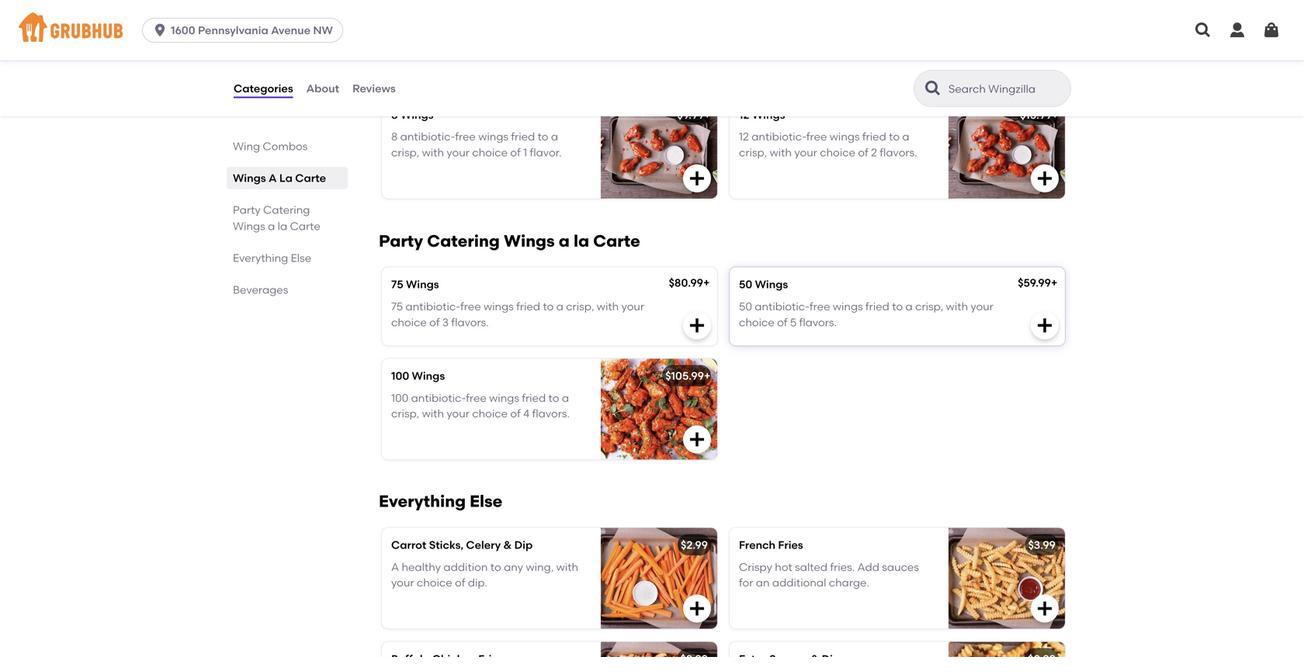 Task type: locate. For each thing, give the bounding box(es) containing it.
$9.99 +
[[678, 108, 711, 121]]

$59.99 +
[[1018, 277, 1058, 290]]

antibiotic- inside 100 antibiotic-free wings fried to a crisp, with your choice of 4 flavors.
[[411, 392, 466, 405]]

75
[[391, 278, 404, 291], [391, 300, 403, 313]]

0 horizontal spatial party
[[233, 203, 261, 217]]

catering
[[263, 203, 310, 217], [427, 231, 500, 251]]

nw
[[313, 24, 333, 37]]

party catering wings a la carte up the 75 antibiotic-free wings fried to a crisp, with your choice of 3 flavors.
[[379, 231, 641, 251]]

choice left 4
[[472, 408, 508, 421]]

crisp, for 12 antibiotic-free wings fried to a crisp, with your choice of 2 flavors.
[[739, 146, 768, 159]]

50
[[739, 278, 753, 291], [739, 300, 753, 313]]

0 vertical spatial 12
[[739, 108, 750, 121]]

catering up 75 wings
[[427, 231, 500, 251]]

crisp, inside 12 antibiotic-free wings fried to a crisp, with your choice of 2 flavors.
[[739, 146, 768, 159]]

flavors. right 3
[[452, 316, 489, 329]]

your inside 12 antibiotic-free wings fried to a crisp, with your choice of 2 flavors.
[[795, 146, 818, 159]]

beverages
[[233, 283, 288, 297]]

party inside 'party catering wings a la carte'
[[233, 203, 261, 217]]

everything up carrot
[[379, 492, 466, 512]]

0 vertical spatial everything else
[[233, 252, 312, 265]]

your inside the 75 antibiotic-free wings fried to a crisp, with your choice of 3 flavors.
[[622, 300, 645, 313]]

svg image for 12 antibiotic-free wings fried to a crisp, with your choice of 2 flavors.
[[1036, 169, 1055, 188]]

50 right '$80.99 +'
[[739, 278, 753, 291]]

100 wings
[[391, 370, 445, 383]]

5
[[791, 316, 797, 329]]

1 vertical spatial everything
[[379, 492, 466, 512]]

fried inside the 75 antibiotic-free wings fried to a crisp, with your choice of 3 flavors.
[[517, 300, 541, 313]]

everything up beverages
[[233, 252, 288, 265]]

a inside the 75 antibiotic-free wings fried to a crisp, with your choice of 3 flavors.
[[557, 300, 564, 313]]

flavors. for 2
[[880, 146, 918, 159]]

$13.99
[[1021, 108, 1052, 121]]

fried inside 8 antibiotic-free wings fried to a crisp, with your choice of 1 flavor.
[[511, 130, 535, 143]]

everything else up beverages
[[233, 252, 312, 265]]

1600 pennsylvania avenue nw
[[171, 24, 333, 37]]

0 horizontal spatial everything
[[233, 252, 288, 265]]

1 vertical spatial catering
[[427, 231, 500, 251]]

your inside 100 antibiotic-free wings fried to a crisp, with your choice of 4 flavors.
[[447, 408, 470, 421]]

fried inside 12 antibiotic-free wings fried to a crisp, with your choice of 2 flavors.
[[863, 130, 887, 143]]

12 down 12 wings
[[739, 130, 749, 143]]

antibiotic- up 3
[[406, 300, 461, 313]]

wings
[[479, 130, 509, 143], [830, 130, 860, 143], [484, 300, 514, 313], [833, 300, 863, 313], [489, 392, 520, 405]]

12 wings image
[[949, 98, 1066, 199]]

to for 75 antibiotic-free wings fried to a crisp, with your choice of 3 flavors.
[[543, 300, 554, 313]]

antibiotic-
[[400, 130, 455, 143], [752, 130, 807, 143], [406, 300, 461, 313], [755, 300, 810, 313], [411, 392, 466, 405]]

flavors. inside 12 antibiotic-free wings fried to a crisp, with your choice of 2 flavors.
[[880, 146, 918, 159]]

1 horizontal spatial everything else
[[379, 492, 503, 512]]

of for 4
[[511, 408, 521, 421]]

la
[[278, 220, 288, 233], [574, 231, 590, 251]]

about button
[[306, 61, 340, 117]]

free inside the 75 antibiotic-free wings fried to a crisp, with your choice of 3 flavors.
[[461, 300, 481, 313]]

free inside 12 antibiotic-free wings fried to a crisp, with your choice of 2 flavors.
[[807, 130, 827, 143]]

choice inside 8 antibiotic-free wings fried to a crisp, with your choice of 1 flavor.
[[472, 146, 508, 159]]

free inside 100 antibiotic-free wings fried to a crisp, with your choice of 4 flavors.
[[466, 392, 487, 405]]

crisp, inside 100 antibiotic-free wings fried to a crisp, with your choice of 4 flavors.
[[391, 408, 420, 421]]

a
[[269, 172, 277, 185], [391, 561, 399, 574]]

12
[[739, 108, 750, 121], [739, 130, 749, 143]]

crisp, for 100 antibiotic-free wings fried to a crisp, with your choice of 4 flavors.
[[391, 408, 420, 421]]

to
[[538, 130, 549, 143], [889, 130, 900, 143], [543, 300, 554, 313], [893, 300, 903, 313], [549, 392, 560, 405], [491, 561, 502, 574]]

party catering wings a la carte
[[233, 203, 321, 233], [379, 231, 641, 251]]

2 12 from the top
[[739, 130, 749, 143]]

to inside 8 antibiotic-free wings fried to a crisp, with your choice of 1 flavor.
[[538, 130, 549, 143]]

of left 2
[[859, 146, 869, 159]]

of left 1
[[511, 146, 521, 159]]

your for 12 antibiotic-free wings fried to a crisp, with your choice of 2 flavors.
[[795, 146, 818, 159]]

1 75 from the top
[[391, 278, 404, 291]]

12 right $9.99 + on the top
[[739, 108, 750, 121]]

free for 8 wings
[[455, 130, 476, 143]]

of inside 100 antibiotic-free wings fried to a crisp, with your choice of 4 flavors.
[[511, 408, 521, 421]]

of for 1
[[511, 146, 521, 159]]

choice
[[472, 146, 508, 159], [820, 146, 856, 159], [391, 316, 427, 329], [739, 316, 775, 329], [472, 408, 508, 421], [417, 577, 453, 590]]

wings for 1
[[479, 130, 509, 143]]

1 horizontal spatial a
[[391, 561, 399, 574]]

50 for 50 wings
[[739, 278, 753, 291]]

0 vertical spatial 75
[[391, 278, 404, 291]]

30 wings image
[[949, 0, 1066, 84]]

choice for 2
[[820, 146, 856, 159]]

20 wings image
[[601, 0, 718, 84]]

everything
[[233, 252, 288, 265], [379, 492, 466, 512]]

antibiotic- up 5
[[755, 300, 810, 313]]

of inside the 75 antibiotic-free wings fried to a crisp, with your choice of 3 flavors.
[[430, 316, 440, 329]]

flavors. right 5
[[800, 316, 837, 329]]

svg image
[[1195, 21, 1213, 40], [1229, 21, 1247, 40], [688, 55, 707, 74], [1036, 55, 1055, 74], [688, 317, 707, 335], [1036, 317, 1055, 335], [688, 600, 707, 619], [1036, 600, 1055, 619]]

75 antibiotic-free wings fried to a crisp, with your choice of 3 flavors.
[[391, 300, 645, 329]]

of
[[511, 146, 521, 159], [859, 146, 869, 159], [430, 316, 440, 329], [778, 316, 788, 329], [511, 408, 521, 421], [455, 577, 466, 590]]

antibiotic- inside 50 antibiotic-free wings fried to a crisp, with your choice of 5 flavors.
[[755, 300, 810, 313]]

Search Wingzilla search field
[[948, 82, 1066, 96]]

french
[[739, 539, 776, 552]]

12 wings
[[739, 108, 786, 121]]

1 horizontal spatial party catering wings a la carte
[[379, 231, 641, 251]]

antibiotic- inside 12 antibiotic-free wings fried to a crisp, with your choice of 2 flavors.
[[752, 130, 807, 143]]

with inside 50 antibiotic-free wings fried to a crisp, with your choice of 5 flavors.
[[947, 300, 969, 313]]

50 inside 50 antibiotic-free wings fried to a crisp, with your choice of 5 flavors.
[[739, 300, 753, 313]]

with for 75 antibiotic-free wings fried to a crisp, with your choice of 3 flavors.
[[597, 300, 619, 313]]

extra sauces & dips image
[[949, 643, 1066, 658]]

1 12 from the top
[[739, 108, 750, 121]]

1 vertical spatial else
[[470, 492, 503, 512]]

$105.99 +
[[666, 370, 711, 383]]

choice inside 50 antibiotic-free wings fried to a crisp, with your choice of 5 flavors.
[[739, 316, 775, 329]]

party down wings a la carte
[[233, 203, 261, 217]]

a down carrot
[[391, 561, 399, 574]]

100
[[391, 370, 409, 383], [391, 392, 409, 405]]

antibiotic- inside the 75 antibiotic-free wings fried to a crisp, with your choice of 3 flavors.
[[406, 300, 461, 313]]

choice left 1
[[472, 146, 508, 159]]

dip
[[515, 539, 533, 552]]

party up 75 wings
[[379, 231, 423, 251]]

of down addition
[[455, 577, 466, 590]]

fried inside 50 antibiotic-free wings fried to a crisp, with your choice of 5 flavors.
[[866, 300, 890, 313]]

1 vertical spatial 100
[[391, 392, 409, 405]]

8 down reviews
[[391, 108, 398, 121]]

with
[[422, 146, 444, 159], [770, 146, 792, 159], [597, 300, 619, 313], [947, 300, 969, 313], [422, 408, 444, 421], [557, 561, 579, 574]]

8 inside 8 antibiotic-free wings fried to a crisp, with your choice of 1 flavor.
[[391, 130, 398, 143]]

catering inside 'party catering wings a la carte'
[[263, 203, 310, 217]]

la
[[280, 172, 293, 185]]

1
[[524, 146, 528, 159]]

fried
[[511, 130, 535, 143], [863, 130, 887, 143], [517, 300, 541, 313], [866, 300, 890, 313], [522, 392, 546, 405]]

flavors. for 5
[[800, 316, 837, 329]]

100 inside 100 antibiotic-free wings fried to a crisp, with your choice of 4 flavors.
[[391, 392, 409, 405]]

flavors. inside 50 antibiotic-free wings fried to a crisp, with your choice of 5 flavors.
[[800, 316, 837, 329]]

0 vertical spatial else
[[291, 252, 312, 265]]

else
[[291, 252, 312, 265], [470, 492, 503, 512]]

100 antibiotic-free wings fried to a crisp, with your choice of 4 flavors.
[[391, 392, 570, 421]]

1 vertical spatial 50
[[739, 300, 753, 313]]

wings inside the 75 antibiotic-free wings fried to a crisp, with your choice of 3 flavors.
[[484, 300, 514, 313]]

free inside 8 antibiotic-free wings fried to a crisp, with your choice of 1 flavor.
[[455, 130, 476, 143]]

0 vertical spatial catering
[[263, 203, 310, 217]]

choice for 3
[[391, 316, 427, 329]]

with inside a healthy addition to any wing, with your choice of dip.
[[557, 561, 579, 574]]

choice inside 12 antibiotic-free wings fried to a crisp, with your choice of 2 flavors.
[[820, 146, 856, 159]]

$59.99
[[1018, 277, 1052, 290]]

choice for 5
[[739, 316, 775, 329]]

with for 12 antibiotic-free wings fried to a crisp, with your choice of 2 flavors.
[[770, 146, 792, 159]]

everything else
[[233, 252, 312, 265], [379, 492, 503, 512]]

antibiotic- for 50 wings
[[755, 300, 810, 313]]

50 for 50 antibiotic-free wings fried to a crisp, with your choice of 5 flavors.
[[739, 300, 753, 313]]

crisp, inside 8 antibiotic-free wings fried to a crisp, with your choice of 1 flavor.
[[391, 146, 420, 159]]

fries.
[[831, 561, 855, 574]]

75 inside the 75 antibiotic-free wings fried to a crisp, with your choice of 3 flavors.
[[391, 300, 403, 313]]

2 75 from the top
[[391, 300, 403, 313]]

0 horizontal spatial everything else
[[233, 252, 312, 265]]

flavor.
[[530, 146, 562, 159]]

$9.99
[[678, 108, 704, 121]]

your
[[447, 146, 470, 159], [795, 146, 818, 159], [622, 300, 645, 313], [971, 300, 994, 313], [447, 408, 470, 421], [391, 577, 414, 590]]

avenue
[[271, 24, 311, 37]]

crisp, for 50 antibiotic-free wings fried to a crisp, with your choice of 5 flavors.
[[916, 300, 944, 313]]

of inside 50 antibiotic-free wings fried to a crisp, with your choice of 5 flavors.
[[778, 316, 788, 329]]

$2.99
[[681, 539, 708, 552]]

your inside 50 antibiotic-free wings fried to a crisp, with your choice of 5 flavors.
[[971, 300, 994, 313]]

0 horizontal spatial catering
[[263, 203, 310, 217]]

of inside 12 antibiotic-free wings fried to a crisp, with your choice of 2 flavors.
[[859, 146, 869, 159]]

dip.
[[468, 577, 488, 590]]

1 vertical spatial a
[[391, 561, 399, 574]]

0 vertical spatial party
[[233, 203, 261, 217]]

&
[[504, 539, 512, 552]]

1 horizontal spatial party
[[379, 231, 423, 251]]

fried inside 100 antibiotic-free wings fried to a crisp, with your choice of 4 flavors.
[[522, 392, 546, 405]]

with inside 12 antibiotic-free wings fried to a crisp, with your choice of 2 flavors.
[[770, 146, 792, 159]]

svg image for 100 antibiotic-free wings fried to a crisp, with your choice of 4 flavors.
[[688, 431, 707, 449]]

1 vertical spatial 8
[[391, 130, 398, 143]]

2
[[872, 146, 878, 159]]

with inside 8 antibiotic-free wings fried to a crisp, with your choice of 1 flavor.
[[422, 146, 444, 159]]

carrot sticks, celery & dip image
[[601, 529, 718, 630]]

any
[[504, 561, 524, 574]]

75 for 75 antibiotic-free wings fried to a crisp, with your choice of 3 flavors.
[[391, 300, 403, 313]]

choice down 'healthy'
[[417, 577, 453, 590]]

+
[[704, 108, 711, 121], [1052, 108, 1059, 121], [704, 277, 710, 290], [1052, 277, 1058, 290], [704, 370, 711, 383]]

0 horizontal spatial a
[[269, 172, 277, 185]]

1 vertical spatial party
[[379, 231, 423, 251]]

of for 3
[[430, 316, 440, 329]]

75 for 75 wings
[[391, 278, 404, 291]]

wings
[[401, 108, 434, 121], [752, 108, 786, 121], [233, 172, 266, 185], [233, 220, 265, 233], [504, 231, 555, 251], [406, 278, 439, 291], [755, 278, 789, 291], [412, 370, 445, 383]]

of left 5
[[778, 316, 788, 329]]

fries
[[779, 539, 804, 552]]

salted
[[795, 561, 828, 574]]

wings for 4
[[489, 392, 520, 405]]

1 8 from the top
[[391, 108, 398, 121]]

2 100 from the top
[[391, 392, 409, 405]]

0 horizontal spatial else
[[291, 252, 312, 265]]

2 50 from the top
[[739, 300, 753, 313]]

crisp,
[[391, 146, 420, 159], [739, 146, 768, 159], [566, 300, 595, 313], [916, 300, 944, 313], [391, 408, 420, 421]]

a inside 50 antibiotic-free wings fried to a crisp, with your choice of 5 flavors.
[[906, 300, 913, 313]]

0 vertical spatial 50
[[739, 278, 753, 291]]

carte
[[295, 172, 326, 185], [290, 220, 321, 233], [594, 231, 641, 251]]

wings for 3
[[484, 300, 514, 313]]

+ for $9.99
[[704, 108, 711, 121]]

1 horizontal spatial everything
[[379, 492, 466, 512]]

hot
[[775, 561, 793, 574]]

wings inside 8 antibiotic-free wings fried to a crisp, with your choice of 1 flavor.
[[479, 130, 509, 143]]

1 vertical spatial 12
[[739, 130, 749, 143]]

antibiotic- down 100 wings in the left bottom of the page
[[411, 392, 466, 405]]

1 vertical spatial 75
[[391, 300, 403, 313]]

with inside 100 antibiotic-free wings fried to a crisp, with your choice of 4 flavors.
[[422, 408, 444, 421]]

flavors. inside the 75 antibiotic-free wings fried to a crisp, with your choice of 3 flavors.
[[452, 316, 489, 329]]

antibiotic- down 12 wings
[[752, 130, 807, 143]]

to inside 100 antibiotic-free wings fried to a crisp, with your choice of 4 flavors.
[[549, 392, 560, 405]]

flavors. inside 100 antibiotic-free wings fried to a crisp, with your choice of 4 flavors.
[[532, 408, 570, 421]]

a left la
[[269, 172, 277, 185]]

free
[[455, 130, 476, 143], [807, 130, 827, 143], [461, 300, 481, 313], [810, 300, 831, 313], [466, 392, 487, 405]]

wings inside 12 antibiotic-free wings fried to a crisp, with your choice of 2 flavors.
[[830, 130, 860, 143]]

for
[[739, 577, 754, 590]]

svg image
[[1263, 21, 1282, 40], [152, 23, 168, 38], [688, 169, 707, 188], [1036, 169, 1055, 188], [688, 431, 707, 449]]

flavors. right 2
[[880, 146, 918, 159]]

1 50 from the top
[[739, 278, 753, 291]]

of left 4
[[511, 408, 521, 421]]

buffalo chicken fries image
[[601, 643, 718, 658]]

2 8 from the top
[[391, 130, 398, 143]]

with inside the 75 antibiotic-free wings fried to a crisp, with your choice of 3 flavors.
[[597, 300, 619, 313]]

party
[[233, 203, 261, 217], [379, 231, 423, 251]]

to inside 50 antibiotic-free wings fried to a crisp, with your choice of 5 flavors.
[[893, 300, 903, 313]]

sauces
[[883, 561, 920, 574]]

flavors. for 3
[[452, 316, 489, 329]]

of inside 8 antibiotic-free wings fried to a crisp, with your choice of 1 flavor.
[[511, 146, 521, 159]]

a inside 100 antibiotic-free wings fried to a crisp, with your choice of 4 flavors.
[[562, 392, 569, 405]]

100 for 100 wings
[[391, 370, 409, 383]]

to inside 12 antibiotic-free wings fried to a crisp, with your choice of 2 flavors.
[[889, 130, 900, 143]]

crisp, inside 50 antibiotic-free wings fried to a crisp, with your choice of 5 flavors.
[[916, 300, 944, 313]]

healthy
[[402, 561, 441, 574]]

flavors. right 4
[[532, 408, 570, 421]]

1 vertical spatial everything else
[[379, 492, 503, 512]]

flavors.
[[880, 146, 918, 159], [452, 316, 489, 329], [800, 316, 837, 329], [532, 408, 570, 421]]

your for 50 antibiotic-free wings fried to a crisp, with your choice of 5 flavors.
[[971, 300, 994, 313]]

choice left 5
[[739, 316, 775, 329]]

50 down 50 wings on the right of page
[[739, 300, 753, 313]]

0 vertical spatial a
[[269, 172, 277, 185]]

party catering wings a la carte down wings a la carte
[[233, 203, 321, 233]]

12 inside 12 antibiotic-free wings fried to a crisp, with your choice of 2 flavors.
[[739, 130, 749, 143]]

to for 8 antibiotic-free wings fried to a crisp, with your choice of 1 flavor.
[[538, 130, 549, 143]]

1 100 from the top
[[391, 370, 409, 383]]

0 vertical spatial 100
[[391, 370, 409, 383]]

50 antibiotic-free wings fried to a crisp, with your choice of 5 flavors.
[[739, 300, 994, 329]]

choice inside the 75 antibiotic-free wings fried to a crisp, with your choice of 3 flavors.
[[391, 316, 427, 329]]

antibiotic- down 8 wings
[[400, 130, 455, 143]]

0 vertical spatial 8
[[391, 108, 398, 121]]

about
[[307, 82, 339, 95]]

a
[[551, 130, 559, 143], [903, 130, 910, 143], [268, 220, 275, 233], [559, 231, 570, 251], [557, 300, 564, 313], [906, 300, 913, 313], [562, 392, 569, 405]]

addition
[[444, 561, 488, 574]]

8
[[391, 108, 398, 121], [391, 130, 398, 143]]

everything else up sticks,
[[379, 492, 503, 512]]

a inside 8 antibiotic-free wings fried to a crisp, with your choice of 1 flavor.
[[551, 130, 559, 143]]

choice inside 100 antibiotic-free wings fried to a crisp, with your choice of 4 flavors.
[[472, 408, 508, 421]]

wings inside 100 antibiotic-free wings fried to a crisp, with your choice of 4 flavors.
[[489, 392, 520, 405]]

antibiotic- inside 8 antibiotic-free wings fried to a crisp, with your choice of 1 flavor.
[[400, 130, 455, 143]]

combos
[[263, 140, 308, 153]]

categories button
[[233, 61, 294, 117]]

a inside 12 antibiotic-free wings fried to a crisp, with your choice of 2 flavors.
[[903, 130, 910, 143]]

of inside a healthy addition to any wing, with your choice of dip.
[[455, 577, 466, 590]]

crisp, inside the 75 antibiotic-free wings fried to a crisp, with your choice of 3 flavors.
[[566, 300, 595, 313]]

categories
[[234, 82, 293, 95]]

of left 3
[[430, 316, 440, 329]]

to inside a healthy addition to any wing, with your choice of dip.
[[491, 561, 502, 574]]

to inside the 75 antibiotic-free wings fried to a crisp, with your choice of 3 flavors.
[[543, 300, 554, 313]]

8 down 8 wings
[[391, 130, 398, 143]]

1600
[[171, 24, 195, 37]]

wings inside 50 antibiotic-free wings fried to a crisp, with your choice of 5 flavors.
[[833, 300, 863, 313]]

choice left 3
[[391, 316, 427, 329]]

your inside 8 antibiotic-free wings fried to a crisp, with your choice of 1 flavor.
[[447, 146, 470, 159]]

crispy hot salted fries. add sauces for an additional charge.
[[739, 561, 920, 590]]

carrot sticks, celery & dip
[[391, 539, 533, 552]]

free inside 50 antibiotic-free wings fried to a crisp, with your choice of 5 flavors.
[[810, 300, 831, 313]]

catering down la
[[263, 203, 310, 217]]

fried for 2
[[863, 130, 887, 143]]

choice left 2
[[820, 146, 856, 159]]

a for 8 antibiotic-free wings fried to a crisp, with your choice of 1 flavor.
[[551, 130, 559, 143]]



Task type: vqa. For each thing, say whether or not it's contained in the screenshot.
The Free
yes



Task type: describe. For each thing, give the bounding box(es) containing it.
antibiotic- for 75 wings
[[406, 300, 461, 313]]

+ for $80.99
[[704, 277, 710, 290]]

carrot
[[391, 539, 427, 552]]

a healthy addition to any wing, with your choice of dip.
[[391, 561, 579, 590]]

main navigation navigation
[[0, 0, 1305, 61]]

a for 50 antibiotic-free wings fried to a crisp, with your choice of 5 flavors.
[[906, 300, 913, 313]]

wing
[[233, 140, 260, 153]]

your for 100 antibiotic-free wings fried to a crisp, with your choice of 4 flavors.
[[447, 408, 470, 421]]

wings for 5
[[833, 300, 863, 313]]

to for 50 antibiotic-free wings fried to a crisp, with your choice of 5 flavors.
[[893, 300, 903, 313]]

fried for 1
[[511, 130, 535, 143]]

of for 2
[[859, 146, 869, 159]]

crisp, for 75 antibiotic-free wings fried to a crisp, with your choice of 3 flavors.
[[566, 300, 595, 313]]

+ for $59.99
[[1052, 277, 1058, 290]]

75 wings
[[391, 278, 439, 291]]

1600 pennsylvania avenue nw button
[[142, 18, 349, 43]]

wing,
[[526, 561, 554, 574]]

add
[[858, 561, 880, 574]]

choice for 4
[[472, 408, 508, 421]]

your inside a healthy addition to any wing, with your choice of dip.
[[391, 577, 414, 590]]

your for 8 antibiotic-free wings fried to a crisp, with your choice of 1 flavor.
[[447, 146, 470, 159]]

a inside a healthy addition to any wing, with your choice of dip.
[[391, 561, 399, 574]]

8 antibiotic-free wings fried to a crisp, with your choice of 1 flavor.
[[391, 130, 562, 159]]

pennsylvania
[[198, 24, 269, 37]]

0 horizontal spatial la
[[278, 220, 288, 233]]

fried for 3
[[517, 300, 541, 313]]

antibiotic- for 100 wings
[[411, 392, 466, 405]]

an
[[756, 577, 770, 590]]

crisp, for 8 antibiotic-free wings fried to a crisp, with your choice of 1 flavor.
[[391, 146, 420, 159]]

free for 100 wings
[[466, 392, 487, 405]]

$3.99
[[1029, 539, 1056, 552]]

a for 75 antibiotic-free wings fried to a crisp, with your choice of 3 flavors.
[[557, 300, 564, 313]]

svg image inside 1600 pennsylvania avenue nw button
[[152, 23, 168, 38]]

wings for 2
[[830, 130, 860, 143]]

+ for $105.99
[[704, 370, 711, 383]]

crispy
[[739, 561, 773, 574]]

wings a la carte
[[233, 172, 326, 185]]

8 for 8 antibiotic-free wings fried to a crisp, with your choice of 1 flavor.
[[391, 130, 398, 143]]

12 for 12 antibiotic-free wings fried to a crisp, with your choice of 2 flavors.
[[739, 130, 749, 143]]

1 horizontal spatial la
[[574, 231, 590, 251]]

3
[[443, 316, 449, 329]]

100 for 100 antibiotic-free wings fried to a crisp, with your choice of 4 flavors.
[[391, 392, 409, 405]]

+ for $13.99
[[1052, 108, 1059, 121]]

1 horizontal spatial else
[[470, 492, 503, 512]]

fried for 5
[[866, 300, 890, 313]]

$80.99 +
[[669, 277, 710, 290]]

8 wings image
[[601, 98, 718, 199]]

charge.
[[829, 577, 870, 590]]

12 antibiotic-free wings fried to a crisp, with your choice of 2 flavors.
[[739, 130, 918, 159]]

free for 12 wings
[[807, 130, 827, 143]]

to for 12 antibiotic-free wings fried to a crisp, with your choice of 2 flavors.
[[889, 130, 900, 143]]

100 wings image
[[601, 359, 718, 460]]

50 wings
[[739, 278, 789, 291]]

with for 50 antibiotic-free wings fried to a crisp, with your choice of 5 flavors.
[[947, 300, 969, 313]]

$13.99 +
[[1021, 108, 1059, 121]]

with for 100 antibiotic-free wings fried to a crisp, with your choice of 4 flavors.
[[422, 408, 444, 421]]

8 wings
[[391, 108, 434, 121]]

your for 75 antibiotic-free wings fried to a crisp, with your choice of 3 flavors.
[[622, 300, 645, 313]]

search icon image
[[924, 79, 943, 98]]

choice for 1
[[472, 146, 508, 159]]

flavors. for 4
[[532, 408, 570, 421]]

wing combos
[[233, 140, 308, 153]]

free for 75 wings
[[461, 300, 481, 313]]

$80.99
[[669, 277, 704, 290]]

reviews button
[[352, 61, 397, 117]]

4
[[524, 408, 530, 421]]

12 for 12 wings
[[739, 108, 750, 121]]

to for 100 antibiotic-free wings fried to a crisp, with your choice of 4 flavors.
[[549, 392, 560, 405]]

0 horizontal spatial party catering wings a la carte
[[233, 203, 321, 233]]

sticks,
[[429, 539, 464, 552]]

1 horizontal spatial catering
[[427, 231, 500, 251]]

$105.99
[[666, 370, 704, 383]]

antibiotic- for 12 wings
[[752, 130, 807, 143]]

with for 8 antibiotic-free wings fried to a crisp, with your choice of 1 flavor.
[[422, 146, 444, 159]]

a for 100 antibiotic-free wings fried to a crisp, with your choice of 4 flavors.
[[562, 392, 569, 405]]

a for 12 antibiotic-free wings fried to a crisp, with your choice of 2 flavors.
[[903, 130, 910, 143]]

free for 50 wings
[[810, 300, 831, 313]]

reviews
[[353, 82, 396, 95]]

0 vertical spatial everything
[[233, 252, 288, 265]]

celery
[[466, 539, 501, 552]]

additional
[[773, 577, 827, 590]]

8 for 8 wings
[[391, 108, 398, 121]]

choice inside a healthy addition to any wing, with your choice of dip.
[[417, 577, 453, 590]]

french fries image
[[949, 529, 1066, 630]]

svg image for 8 antibiotic-free wings fried to a crisp, with your choice of 1 flavor.
[[688, 169, 707, 188]]

of for 5
[[778, 316, 788, 329]]

fried for 4
[[522, 392, 546, 405]]

french fries
[[739, 539, 804, 552]]

antibiotic- for 8 wings
[[400, 130, 455, 143]]



